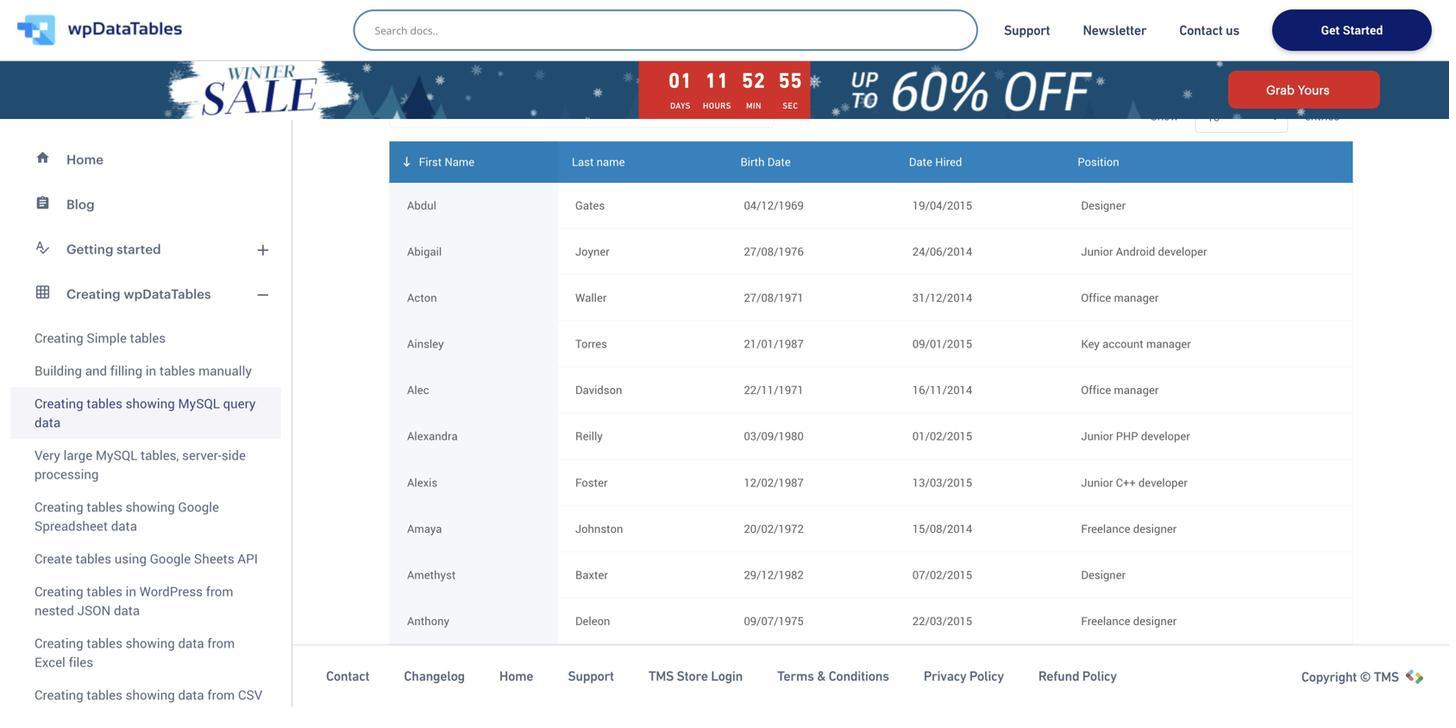 Task type: locate. For each thing, give the bounding box(es) containing it.
creating up nested
[[35, 583, 83, 601]]

date right birth
[[768, 154, 791, 169]]

showing for creating tables showing mysql query data
[[126, 395, 175, 412]]

tables down json
[[87, 635, 122, 652]]

tables left using
[[76, 550, 111, 568]]

0 horizontal spatial name
[[445, 154, 475, 169]]

in right filling on the bottom left
[[146, 362, 156, 380]]

1 office manager from the top
[[1082, 290, 1159, 305]]

key
[[1082, 336, 1100, 352]]

1 vertical spatial first name
[[448, 678, 511, 694]]

filling
[[110, 362, 142, 380]]

first name down anthony
[[448, 678, 511, 694]]

creating up building
[[35, 329, 83, 347]]

junior left c++
[[1082, 475, 1113, 490]]

creating inside creating tables showing data from csv files
[[35, 686, 83, 704]]

From text field
[[913, 654, 1047, 685]]

first,
[[499, 8, 526, 21]]

To text field
[[913, 689, 1047, 708]]

key account manager
[[1082, 336, 1191, 352]]

anthony
[[407, 613, 450, 629]]

1 horizontal spatial mysql
[[178, 395, 220, 412]]

2 showing from the top
[[126, 498, 175, 516]]

creating inside creating tables in wordpress from nested json data
[[35, 583, 83, 601]]

2 vertical spatial junior
[[1082, 475, 1113, 490]]

first inside first name: activate to sort column descending element
[[419, 154, 442, 169]]

showing for creating tables showing google spreadsheet data
[[126, 498, 175, 516]]

1 vertical spatial manager
[[1147, 336, 1191, 352]]

nothing selected
[[589, 680, 675, 695], [1095, 680, 1181, 695]]

1 vertical spatial support link
[[568, 668, 614, 685]]

position
[[1078, 154, 1120, 169]]

freelance designer
[[1082, 521, 1177, 537], [1082, 613, 1177, 629]]

data
[[35, 414, 61, 431], [111, 517, 137, 535], [114, 602, 140, 620], [178, 635, 204, 652], [178, 686, 204, 704]]

data inside creating tables showing google spreadsheet data
[[111, 517, 137, 535]]

0 horizontal spatial tms
[[649, 669, 674, 684]]

0 horizontal spatial files
[[35, 705, 59, 708]]

1 vertical spatial contact
[[326, 669, 370, 684]]

mysql right the large
[[96, 447, 137, 464]]

data down wordpress
[[178, 635, 204, 652]]

changelog
[[404, 669, 465, 684]]

wpdatatables
[[124, 286, 211, 302]]

home
[[66, 152, 104, 167], [500, 669, 534, 684]]

refund policy
[[1039, 669, 1117, 684]]

0 vertical spatial freelance
[[1082, 521, 1131, 537]]

0 vertical spatial designer
[[1082, 197, 1126, 213]]

name inside "button"
[[479, 678, 511, 694]]

1 vertical spatial from
[[207, 635, 235, 652]]

0 vertical spatial designer
[[1134, 521, 1177, 537]]

1 designer from the top
[[1134, 521, 1177, 537]]

date hired: activate to sort column ascending element
[[896, 141, 1064, 182]]

showing down creating tables in wordpress from nested json data link
[[126, 635, 175, 652]]

creating up spreadsheet
[[35, 498, 83, 516]]

nothing selected right the "refund"
[[1095, 680, 1181, 695]]

1 nothing selected button from the left
[[589, 672, 709, 703]]

0 vertical spatial name
[[445, 154, 475, 169]]

home link up blog
[[10, 137, 281, 182]]

home up blog
[[66, 152, 104, 167]]

sec
[[783, 101, 799, 111]]

office down key
[[1082, 382, 1112, 398]]

files right the excel
[[69, 654, 93, 671]]

junior left android
[[1082, 244, 1113, 259]]

reilly
[[576, 429, 603, 444]]

policy for refund policy
[[1083, 669, 1117, 684]]

sheets
[[194, 550, 234, 568]]

first name up the abdul on the left of the page
[[419, 154, 475, 169]]

2 selected from the left
[[1138, 680, 1181, 695]]

selected
[[632, 680, 675, 695], [1138, 680, 1181, 695]]

13/03/2015
[[913, 475, 973, 490]]

1 vertical spatial freelance designer
[[1082, 613, 1177, 629]]

position: activate to sort column ascending element
[[1064, 141, 1353, 182]]

0 horizontal spatial contact
[[326, 669, 370, 684]]

creating up creating simple tables on the top left of page
[[66, 286, 121, 302]]

52
[[742, 69, 766, 92]]

freelance designer down c++
[[1082, 521, 1177, 537]]

tables up spreadsheet
[[87, 498, 122, 516]]

selected right refund policy
[[1138, 680, 1181, 695]]

manager for 31/12/2014
[[1114, 290, 1159, 305]]

1 junior from the top
[[1082, 244, 1113, 259]]

1 horizontal spatial name
[[479, 678, 511, 694]]

first inside first name "button"
[[451, 678, 476, 694]]

showing down the "very large mysql tables, server-side processing" link
[[126, 498, 175, 516]]

manager up key account manager
[[1114, 290, 1159, 305]]

step
[[769, 8, 794, 21]]

freelance down c++
[[1082, 521, 1131, 537]]

simple
[[87, 329, 127, 347]]

4 showing from the top
[[126, 686, 175, 704]]

google down server-
[[178, 498, 219, 516]]

selected left 'store'
[[632, 680, 675, 695]]

2 nothing from the left
[[1095, 680, 1136, 695]]

google inside creating tables showing google spreadsheet data
[[178, 498, 219, 516]]

1 horizontal spatial support
[[1004, 22, 1051, 38]]

privacy
[[924, 669, 967, 684]]

the left following
[[643, 8, 662, 21]]

office manager up account
[[1082, 290, 1159, 305]]

alexis
[[407, 475, 438, 490]]

Search input search field
[[375, 18, 966, 42]]

date
[[768, 154, 791, 169], [909, 154, 933, 169]]

from for creating tables in wordpress from nested json data
[[206, 583, 233, 601]]

in right the demonstrated
[[629, 8, 640, 21]]

first name inside "button"
[[448, 678, 511, 694]]

freelance for 22/03/2015
[[1082, 613, 1131, 629]]

0 horizontal spatial nothing selected
[[589, 680, 675, 695]]

0 horizontal spatial selected
[[632, 680, 675, 695]]

1 designer from the top
[[1082, 197, 1126, 213]]

office for 16/11/2014
[[1082, 382, 1112, 398]]

tables inside the creating tables showing data from excel files
[[87, 635, 122, 652]]

creating inside the creating tables showing data from excel files
[[35, 635, 83, 652]]

manager right account
[[1147, 336, 1191, 352]]

files
[[69, 654, 93, 671], [35, 705, 59, 708]]

0 horizontal spatial date
[[768, 154, 791, 169]]

creating for creating tables showing google spreadsheet data
[[35, 498, 83, 516]]

tms right ©
[[1374, 670, 1400, 685]]

1 office from the top
[[1082, 290, 1112, 305]]

joyner
[[576, 244, 610, 259]]

0 vertical spatial in
[[629, 8, 640, 21]]

1 vertical spatial mysql
[[96, 447, 137, 464]]

office manager for 16/11/2014
[[1082, 382, 1159, 398]]

office manager
[[1082, 290, 1159, 305], [1082, 382, 1159, 398]]

2 policy from the left
[[1083, 669, 1117, 684]]

1 freelance from the top
[[1082, 521, 1131, 537]]

©
[[1360, 670, 1371, 685]]

0 vertical spatial first name
[[419, 154, 475, 169]]

support
[[1004, 22, 1051, 38], [568, 669, 614, 684]]

office for 31/12/2014
[[1082, 290, 1112, 305]]

policy inside refund policy link
[[1083, 669, 1117, 684]]

0 horizontal spatial support link
[[568, 668, 614, 685]]

0 vertical spatial manager
[[1114, 290, 1159, 305]]

terms & conditions link
[[778, 668, 889, 685]]

amethyst
[[407, 567, 456, 583]]

from inside the creating tables showing data from excel files
[[207, 635, 235, 652]]

junior c++ developer
[[1082, 475, 1188, 490]]

tables up json
[[87, 583, 122, 601]]

the
[[445, 8, 464, 21], [643, 8, 662, 21]]

0 vertical spatial office
[[1082, 290, 1112, 305]]

2 junior from the top
[[1082, 429, 1113, 444]]

1 horizontal spatial in
[[146, 362, 156, 380]]

and
[[85, 362, 107, 380]]

tables
[[130, 329, 166, 347], [160, 362, 195, 380], [87, 395, 122, 412], [87, 498, 122, 516], [76, 550, 111, 568], [87, 583, 122, 601], [87, 635, 122, 652], [87, 686, 122, 704]]

files inside creating tables showing data from csv files
[[35, 705, 59, 708]]

name for first name: activate to sort column descending element
[[445, 154, 475, 169]]

policy right the "refund"
[[1083, 669, 1117, 684]]

1 showing from the top
[[126, 395, 175, 412]]

changelog link
[[404, 668, 465, 685]]

1 horizontal spatial nothing
[[1095, 680, 1136, 695]]

1 vertical spatial home
[[500, 669, 534, 684]]

2 designer from the top
[[1082, 567, 1126, 583]]

03/09/1980
[[744, 429, 804, 444]]

01/02/2015
[[913, 429, 973, 444]]

home link right changelog
[[500, 668, 534, 685]]

refund
[[1039, 669, 1080, 684]]

mysql left query
[[178, 395, 220, 412]]

1 horizontal spatial date
[[909, 154, 933, 169]]

1 vertical spatial name
[[479, 678, 511, 694]]

tables inside 'creating tables showing mysql query data'
[[87, 395, 122, 412]]

entries
[[1303, 108, 1340, 124]]

tables down the creating tables showing data from excel files
[[87, 686, 122, 704]]

0 horizontal spatial in
[[126, 583, 136, 601]]

store
[[677, 669, 708, 684]]

date hired
[[909, 154, 962, 169]]

data inside creating tables showing data from csv files
[[178, 686, 204, 704]]

freelance up refund policy link
[[1082, 613, 1131, 629]]

in
[[629, 8, 640, 21], [146, 362, 156, 380], [126, 583, 136, 601]]

1 vertical spatial junior
[[1082, 429, 1113, 444]]

2 office manager from the top
[[1082, 382, 1159, 398]]

creating tables showing google spreadsheet data
[[35, 498, 219, 535]]

creating down building
[[35, 395, 83, 412]]

from
[[206, 583, 233, 601], [207, 635, 235, 652], [207, 686, 235, 704]]

last
[[572, 154, 594, 169]]

1 nothing from the left
[[589, 680, 630, 695]]

developer right the php
[[1141, 429, 1191, 444]]

0 horizontal spatial home link
[[10, 137, 281, 182]]

create tables using google sheets api
[[35, 550, 258, 568]]

showing down building and filling in tables manually link in the left of the page
[[126, 395, 175, 412]]

creating inside creating tables showing google spreadsheet data
[[35, 498, 83, 516]]

tables for create tables using google sheets api
[[76, 550, 111, 568]]

contact for contact
[[326, 669, 370, 684]]

0 vertical spatial mysql
[[178, 395, 220, 412]]

1 horizontal spatial nothing selected button
[[1095, 672, 1335, 703]]

1 vertical spatial developer
[[1141, 429, 1191, 444]]

0 horizontal spatial nothing
[[589, 680, 630, 695]]

3 junior from the top
[[1082, 475, 1113, 490]]

developer right android
[[1158, 244, 1207, 259]]

1 vertical spatial google
[[150, 550, 191, 568]]

junior android developer
[[1082, 244, 1207, 259]]

1 freelance designer from the top
[[1082, 521, 1177, 537]]

1 horizontal spatial nothing selected
[[1095, 680, 1181, 695]]

showing down creating tables showing data from excel files link
[[126, 686, 175, 704]]

creating wpdatatables
[[66, 286, 211, 302]]

home right changelog
[[500, 669, 534, 684]]

1 horizontal spatial support link
[[1004, 22, 1051, 39]]

freelance designer for 15/08/2014
[[1082, 521, 1177, 537]]

creating
[[66, 286, 121, 302], [35, 329, 83, 347], [35, 395, 83, 412], [35, 498, 83, 516], [35, 583, 83, 601], [35, 635, 83, 652], [35, 686, 83, 704]]

very large mysql tables, server-side processing
[[35, 447, 246, 483]]

1 vertical spatial freelance
[[1082, 613, 1131, 629]]

creating tables showing data from csv files
[[35, 686, 263, 708]]

wpdatatables - tables and charts manager wordpress plugin image
[[17, 15, 182, 46]]

files inside the creating tables showing data from excel files
[[69, 654, 93, 671]]

19/04/2015
[[913, 197, 973, 213]]

contact inside contact us link
[[1180, 22, 1223, 38]]

tutorial.
[[797, 8, 843, 21]]

mysql inside 'creating tables showing mysql query data'
[[178, 395, 220, 412]]

developer right c++
[[1139, 475, 1188, 490]]

office up key
[[1082, 290, 1112, 305]]

nothing selected left 'store'
[[589, 680, 675, 695]]

1 vertical spatial designer
[[1082, 567, 1126, 583]]

2 vertical spatial developer
[[1139, 475, 1188, 490]]

creating for creating wpdatatables
[[66, 286, 121, 302]]

2 vertical spatial manager
[[1114, 382, 1159, 398]]

name for first name "button"
[[479, 678, 511, 694]]

0 horizontal spatial home
[[66, 152, 104, 167]]

data right json
[[114, 602, 140, 620]]

nothing
[[589, 680, 630, 695], [1095, 680, 1136, 695]]

showing for creating tables showing data from excel files
[[126, 635, 175, 652]]

0 vertical spatial support link
[[1004, 22, 1051, 39]]

office manager down account
[[1082, 382, 1159, 398]]

2 vertical spatial in
[[126, 583, 136, 601]]

google for showing
[[178, 498, 219, 516]]

0 vertical spatial google
[[178, 498, 219, 516]]

junior left the php
[[1082, 429, 1113, 444]]

1 vertical spatial first
[[451, 678, 476, 694]]

1 vertical spatial office manager
[[1082, 382, 1159, 398]]

from inside creating tables showing data from csv files
[[207, 686, 235, 704]]

0 vertical spatial first
[[419, 154, 442, 169]]

tables for creating tables showing data from csv files
[[87, 686, 122, 704]]

1 horizontal spatial the
[[643, 8, 662, 21]]

data up very
[[35, 414, 61, 431]]

0 vertical spatial freelance designer
[[1082, 521, 1177, 537]]

1 date from the left
[[768, 154, 791, 169]]

0 vertical spatial home link
[[10, 137, 281, 182]]

in down using
[[126, 583, 136, 601]]

1 vertical spatial designer
[[1134, 613, 1177, 629]]

From text field
[[744, 654, 878, 685]]

0 horizontal spatial policy
[[970, 669, 1004, 684]]

0 horizontal spatial the
[[445, 8, 464, 21]]

abigail
[[407, 244, 442, 259]]

freelance
[[1082, 521, 1131, 537], [1082, 613, 1131, 629]]

manager down key account manager
[[1114, 382, 1159, 398]]

1 vertical spatial office
[[1082, 382, 1112, 398]]

0 vertical spatial from
[[206, 583, 233, 601]]

showing inside the creating tables showing data from excel files
[[126, 635, 175, 652]]

getting
[[66, 242, 113, 257]]

2 freelance from the top
[[1082, 613, 1131, 629]]

1 vertical spatial files
[[35, 705, 59, 708]]

2 vertical spatial from
[[207, 686, 235, 704]]

tables for creating tables showing data from excel files
[[87, 635, 122, 652]]

from inside creating tables in wordpress from nested json data
[[206, 583, 233, 601]]

creating inside 'creating tables showing mysql query data'
[[35, 395, 83, 412]]

google up wordpress
[[150, 550, 191, 568]]

0 vertical spatial junior
[[1082, 244, 1113, 259]]

create tables using google sheets api link
[[10, 543, 281, 576]]

0 horizontal spatial nothing selected button
[[589, 672, 709, 703]]

the left table
[[445, 8, 464, 21]]

1 horizontal spatial contact
[[1180, 22, 1223, 38]]

data left csv at the bottom left of the page
[[178, 686, 204, 704]]

date left the hired
[[909, 154, 933, 169]]

1 vertical spatial in
[[146, 362, 156, 380]]

showing inside creating tables showing google spreadsheet data
[[126, 498, 175, 516]]

first name for first name: activate to sort column descending element
[[419, 154, 475, 169]]

nothing right the "refund"
[[1095, 680, 1136, 695]]

creating for creating tables showing data from csv files
[[35, 686, 83, 704]]

freelance designer up refund policy
[[1082, 613, 1177, 629]]

creating tables showing google spreadsheet data link
[[10, 491, 281, 543]]

tables inside creating tables showing data from csv files
[[87, 686, 122, 704]]

junior php developer
[[1082, 429, 1191, 444]]

policy inside privacy policy link
[[970, 669, 1004, 684]]

showing inside 'creating tables showing mysql query data'
[[126, 395, 175, 412]]

blog link
[[10, 182, 281, 227]]

1 horizontal spatial policy
[[1083, 669, 1117, 684]]

junior
[[1082, 244, 1113, 259], [1082, 429, 1113, 444], [1082, 475, 1113, 490]]

first name button
[[407, 671, 541, 702]]

2 office from the top
[[1082, 382, 1112, 398]]

1 horizontal spatial selected
[[1138, 680, 1181, 695]]

nothing selected button
[[589, 672, 709, 703], [1095, 672, 1335, 703]]

policy up to text field
[[970, 669, 1004, 684]]

1 horizontal spatial home
[[500, 669, 534, 684]]

tables for creating tables showing mysql query data
[[87, 395, 122, 412]]

grab
[[1267, 83, 1295, 97]]

showing inside creating tables showing data from csv files
[[126, 686, 175, 704]]

files down the excel
[[35, 705, 59, 708]]

creating up the excel
[[35, 635, 83, 652]]

2 horizontal spatial in
[[629, 8, 640, 21]]

support link
[[1004, 22, 1051, 39], [568, 668, 614, 685]]

1 horizontal spatial home link
[[500, 668, 534, 685]]

1 horizontal spatial first
[[451, 678, 476, 694]]

0 vertical spatial home
[[66, 152, 104, 167]]

copyright © tms
[[1302, 670, 1400, 685]]

29/12/1982
[[744, 567, 804, 583]]

google for using
[[150, 550, 191, 568]]

data up using
[[111, 517, 137, 535]]

print
[[425, 68, 451, 84]]

files for creating tables showing data from excel files
[[69, 654, 93, 671]]

1 the from the left
[[445, 8, 464, 21]]

api
[[238, 550, 258, 568]]

tms left 'store'
[[649, 669, 674, 684]]

1 vertical spatial home link
[[500, 668, 534, 685]]

tms
[[649, 669, 674, 684], [1374, 670, 1400, 685]]

2 designer from the top
[[1134, 613, 1177, 629]]

1 policy from the left
[[970, 669, 1004, 684]]

data inside the creating tables showing data from excel files
[[178, 635, 204, 652]]

0 horizontal spatial first
[[419, 154, 442, 169]]

Search form search field
[[375, 18, 966, 42]]

tables inside creating tables in wordpress from nested json data
[[87, 583, 122, 601]]

1 vertical spatial support
[[568, 669, 614, 684]]

tables,
[[141, 447, 179, 464]]

3 showing from the top
[[126, 635, 175, 652]]

0 vertical spatial developer
[[1158, 244, 1207, 259]]

creating down the excel
[[35, 686, 83, 704]]

0 vertical spatial contact
[[1180, 22, 1223, 38]]

1 horizontal spatial files
[[69, 654, 93, 671]]

nothing down deleon
[[589, 680, 630, 695]]

birth
[[741, 154, 765, 169]]

0 vertical spatial files
[[69, 654, 93, 671]]

11
[[705, 69, 729, 92]]

tables down the and
[[87, 395, 122, 412]]

tables inside creating tables showing google spreadsheet data
[[87, 498, 122, 516]]

tms store login
[[649, 669, 743, 684]]

0 horizontal spatial mysql
[[96, 447, 137, 464]]

0 vertical spatial office manager
[[1082, 290, 1159, 305]]

2 freelance designer from the top
[[1082, 613, 1177, 629]]

first for first name: activate to sort column descending element
[[419, 154, 442, 169]]

get started link
[[1273, 9, 1432, 51]]

birth date
[[741, 154, 791, 169]]

blog
[[66, 197, 95, 212]]



Task type: vqa. For each thing, say whether or not it's contained in the screenshot.
"Contact" in the Contact us link
yes



Task type: describe. For each thing, give the bounding box(es) containing it.
22/11/1971
[[744, 382, 804, 398]]

12/02/1987
[[744, 475, 804, 490]]

creating tables in wordpress from nested json data link
[[10, 576, 281, 627]]

csv
[[238, 686, 263, 704]]

processing
[[35, 466, 99, 483]]

newsletter link
[[1083, 22, 1147, 39]]

foster
[[576, 475, 608, 490]]

building and filling in tables manually
[[35, 362, 252, 380]]

2 nothing selected from the left
[[1095, 680, 1181, 695]]

login
[[711, 669, 743, 684]]

04/12/1969
[[744, 197, 804, 213]]

building
[[35, 362, 82, 380]]

grab yours
[[1267, 83, 1330, 97]]

using
[[115, 550, 147, 568]]

from for creating tables showing data from csv files
[[207, 686, 235, 704]]

nothing for 2nd nothing selected 'button' from the left
[[1095, 680, 1136, 695]]

showing for creating tables showing data from csv files
[[126, 686, 175, 704]]

first name: activate to sort column descending element
[[390, 141, 558, 182]]

contact us link
[[1180, 22, 1240, 39]]

27/08/1976
[[744, 244, 804, 259]]

manager for 16/11/2014
[[1114, 382, 1159, 398]]

10 button
[[1208, 103, 1277, 132]]

1 selected from the left
[[632, 680, 675, 695]]

abdul
[[407, 197, 436, 213]]

alexandra
[[407, 429, 458, 444]]

last name
[[572, 154, 625, 169]]

creating for creating simple tables
[[35, 329, 83, 347]]

data inside creating tables in wordpress from nested json data
[[114, 602, 140, 620]]

android
[[1116, 244, 1156, 259]]

json
[[77, 602, 111, 620]]

step-
[[721, 8, 751, 21]]

junior for junior c++ developer
[[1082, 475, 1113, 490]]

nothing for first nothing selected 'button' from left
[[589, 680, 630, 695]]

tables down creating simple tables link
[[160, 362, 195, 380]]

09/01/2015
[[913, 336, 973, 352]]

table
[[467, 8, 496, 21]]

hours
[[703, 101, 731, 111]]

designer for 15/08/2014
[[1134, 521, 1177, 537]]

min
[[746, 101, 762, 111]]

junior for junior php developer
[[1082, 429, 1113, 444]]

24/06/2014
[[913, 244, 973, 259]]

started
[[117, 242, 161, 257]]

01
[[669, 69, 693, 92]]

22/03/2015
[[913, 613, 973, 629]]

baxter
[[576, 567, 608, 583]]

09/07/1975
[[744, 613, 804, 629]]

tables for creating tables showing google spreadsheet data
[[87, 498, 122, 516]]

designer for 07/02/2015
[[1082, 567, 1126, 583]]

files for creating tables showing data from csv files
[[35, 705, 59, 708]]

2 nothing selected button from the left
[[1095, 672, 1335, 703]]

office manager for 31/12/2014
[[1082, 290, 1159, 305]]

policy for privacy policy
[[970, 669, 1004, 684]]

tables up building and filling in tables manually link in the left of the page
[[130, 329, 166, 347]]

get started
[[1322, 22, 1383, 38]]

mysql inside very large mysql tables, server-side processing
[[96, 447, 137, 464]]

To text field
[[744, 689, 878, 708]]

alec
[[407, 382, 429, 398]]

&
[[817, 669, 826, 684]]

let's create the table first, as demonstrated in the following step-by-step tutorial.
[[375, 8, 843, 21]]

0 horizontal spatial support
[[568, 669, 614, 684]]

creating wpdatatables link
[[10, 272, 281, 317]]

creating for creating tables showing data from excel files
[[35, 635, 83, 652]]

johnston
[[576, 521, 623, 537]]

31/12/2014
[[913, 290, 973, 305]]

07/02/2015
[[913, 567, 973, 583]]

16/11/2014
[[913, 382, 973, 398]]

tables for creating tables in wordpress from nested json data
[[87, 583, 122, 601]]

side
[[222, 447, 246, 464]]

21/01/1987
[[744, 336, 804, 352]]

first name for first name "button"
[[448, 678, 511, 694]]

yours
[[1298, 83, 1330, 97]]

creating tables showing data from excel files link
[[10, 627, 281, 679]]

2 the from the left
[[643, 8, 662, 21]]

creating for creating tables in wordpress from nested json data
[[35, 583, 83, 601]]

in inside creating tables in wordpress from nested json data
[[126, 583, 136, 601]]

2 date from the left
[[909, 154, 933, 169]]

contact link
[[326, 668, 370, 685]]

birth date: activate to sort column ascending element
[[727, 141, 896, 182]]

0 vertical spatial support
[[1004, 22, 1051, 38]]

copyright
[[1302, 670, 1357, 685]]

from for creating tables showing data from excel files
[[207, 635, 235, 652]]

tms inside tms store login link
[[649, 669, 674, 684]]

creating tables showing data from csv files link
[[10, 679, 281, 708]]

junior for junior android developer
[[1082, 244, 1113, 259]]

acton
[[407, 290, 437, 305]]

us
[[1226, 22, 1240, 38]]

by-
[[751, 8, 769, 21]]

developer for junior c++ developer
[[1139, 475, 1188, 490]]

terms
[[778, 669, 814, 684]]

1 horizontal spatial tms
[[1374, 670, 1400, 685]]

getting started link
[[10, 227, 281, 272]]

creating simple tables link
[[10, 317, 281, 355]]

days
[[670, 101, 691, 111]]

deleon
[[576, 613, 610, 629]]

10
[[1208, 109, 1220, 125]]

account
[[1103, 336, 1144, 352]]

freelance designer for 22/03/2015
[[1082, 613, 1177, 629]]

very large mysql tables, server-side processing link
[[10, 439, 281, 491]]

55
[[779, 69, 803, 92]]

last name: activate to sort column ascending element
[[558, 141, 727, 182]]

privacy policy link
[[924, 668, 1004, 685]]

wordpress
[[140, 583, 203, 601]]

designer for 19/04/2015
[[1082, 197, 1126, 213]]

large
[[64, 447, 92, 464]]

query
[[223, 395, 256, 412]]

very
[[35, 447, 60, 464]]

ainsley
[[407, 336, 444, 352]]

freelance for 15/08/2014
[[1082, 521, 1131, 537]]

demonstrated
[[544, 8, 626, 21]]

terms & conditions
[[778, 669, 889, 684]]

20/02/1972
[[744, 521, 804, 537]]

developer for junior php developer
[[1141, 429, 1191, 444]]

conditions
[[829, 669, 889, 684]]

newsletter
[[1083, 22, 1147, 38]]

following
[[665, 8, 718, 21]]

waller
[[576, 290, 607, 305]]

developer for junior android developer
[[1158, 244, 1207, 259]]

server-
[[182, 447, 222, 464]]

designer for 22/03/2015
[[1134, 613, 1177, 629]]

print button
[[389, 59, 467, 93]]

creating for creating tables showing mysql query data
[[35, 395, 83, 412]]

data inside 'creating tables showing mysql query data'
[[35, 414, 61, 431]]

1 nothing selected from the left
[[589, 680, 675, 695]]

first for first name "button"
[[451, 678, 476, 694]]

contact for contact us
[[1180, 22, 1223, 38]]

started
[[1343, 22, 1383, 38]]



